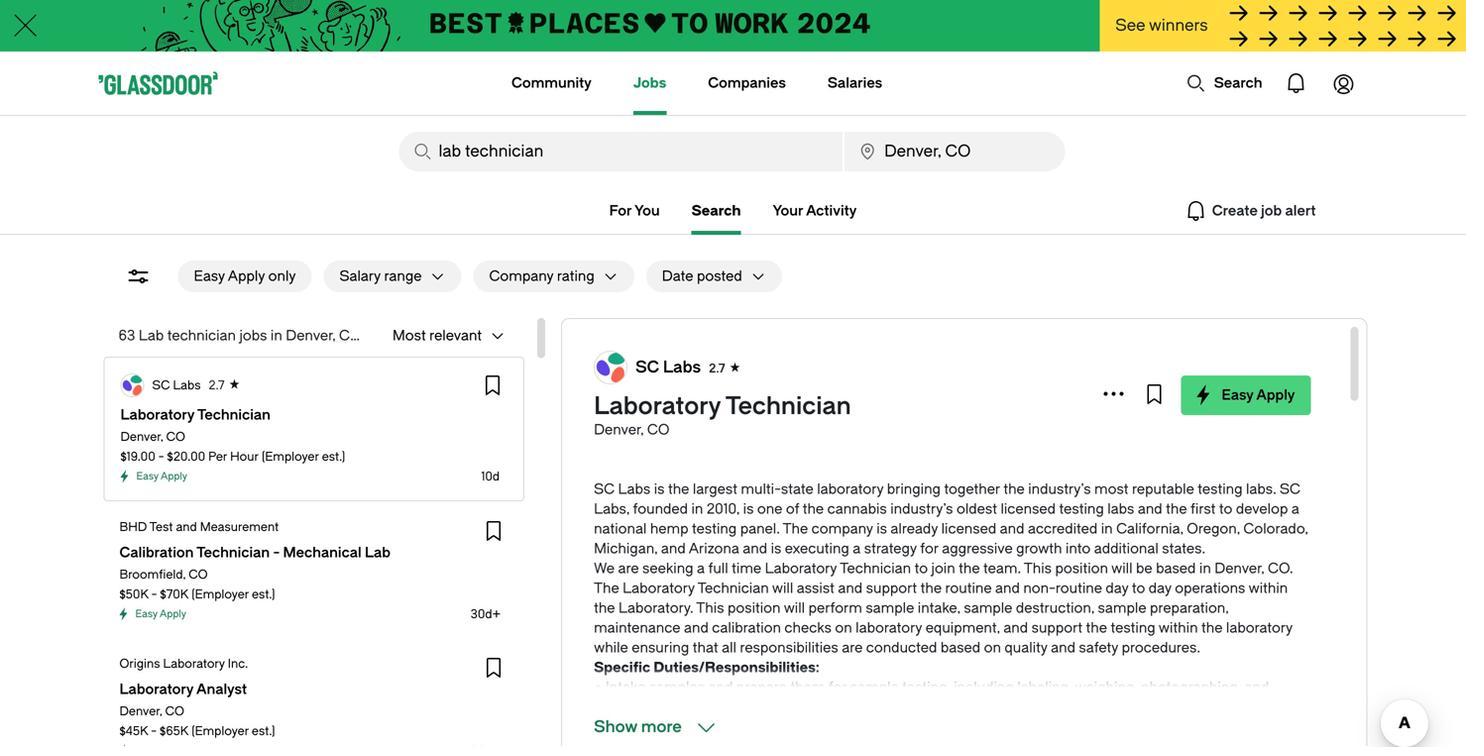 Task type: describe. For each thing, give the bounding box(es) containing it.
laboratory up cannabis
[[817, 481, 884, 498]]

we
[[594, 561, 615, 577]]

is up founded
[[654, 481, 665, 498]]

easy apply only button
[[178, 261, 312, 292]]

1 vertical spatial to
[[915, 561, 928, 577]]

is up 'strategy'
[[877, 521, 887, 537]]

Search location field
[[845, 132, 1065, 172]]

colorado,
[[1244, 521, 1308, 537]]

labs inside sc labs is the largest multi-state laboratory bringing together the industry's most reputable testing labs. sc labs, founded in 2010, is one of the cannabis industry's oldest licensed testing labs and the first to develop a national hemp testing panel. the company is already licensed and accredited in california, oregon, colorado, michigan, and arizona and is executing a strategy for aggressive growth into additional states. we are seeking a full time laboratory technician to join the team. this position will be based in denver, co. the laboratory technician will assist and support the routine and non-routine day to day operations within the laboratory. this position will perform sample intake, sample destruction, sample preparation, maintenance and calibration checks on laboratory equipment, and support the testing within the laboratory while ensuring that all responsibilities are conducted based on quality and safety procedures. specific duties/responsibilities: ● intake samples and prepare them for sample testing, including labeling, weighing, photographing, and organizing samples
[[618, 481, 651, 498]]

- for $20.00
[[158, 450, 164, 464]]

0 horizontal spatial this
[[696, 600, 724, 617]]

executing
[[785, 541, 850, 557]]

co for denver, co $45k - $65k (employer est.)
[[165, 705, 184, 719]]

testing up accredited
[[1059, 501, 1104, 518]]

laboratory down co.
[[1226, 620, 1293, 637]]

sc up laboratory technician denver, co
[[636, 358, 659, 377]]

1 vertical spatial technician
[[840, 561, 911, 577]]

together
[[944, 481, 1000, 498]]

arizona
[[689, 541, 739, 557]]

the right "of"
[[803, 501, 824, 518]]

est.) for bhd test and measurement
[[252, 588, 275, 602]]

$45k
[[119, 725, 148, 739]]

co for denver, co $19.00 - $20.00 per hour (employer est.)
[[166, 430, 185, 444]]

sc labs inside jobs list element
[[152, 379, 201, 393]]

search inside button
[[1214, 75, 1263, 91]]

equipment,
[[926, 620, 1000, 637]]

non-
[[1023, 580, 1056, 597]]

quality
[[1005, 640, 1048, 656]]

labs
[[1108, 501, 1135, 518]]

testing,
[[902, 680, 951, 696]]

date
[[662, 268, 694, 285]]

range
[[384, 268, 422, 285]]

the down reputable
[[1166, 501, 1187, 518]]

the up intake,
[[921, 580, 942, 597]]

companies link
[[708, 52, 786, 115]]

show more
[[594, 718, 682, 737]]

easy apply for 10d
[[136, 471, 187, 482]]

0 vertical spatial are
[[618, 561, 639, 577]]

the right the together
[[1004, 481, 1025, 498]]

testing up procedures.
[[1111, 620, 1156, 637]]

search button
[[1177, 63, 1273, 103]]

one
[[757, 501, 783, 518]]

intake
[[606, 680, 646, 696]]

easy down $19.00
[[136, 471, 158, 482]]

1 horizontal spatial a
[[853, 541, 861, 557]]

$50k
[[119, 588, 148, 602]]

salary
[[340, 268, 381, 285]]

0 vertical spatial licensed
[[1001, 501, 1056, 518]]

bhd test and measurement
[[119, 521, 279, 534]]

the down preparation,
[[1202, 620, 1223, 637]]

and up perform
[[838, 580, 863, 597]]

easy apply inside easy apply button
[[1222, 387, 1295, 404]]

all
[[722, 640, 737, 656]]

bhd
[[119, 521, 147, 534]]

inc.
[[228, 657, 248, 671]]

laboratory.
[[619, 600, 693, 617]]

salaries
[[828, 75, 883, 91]]

develop
[[1236, 501, 1288, 518]]

aggressive
[[942, 541, 1013, 557]]

- for $70k
[[151, 588, 157, 602]]

none field search keyword
[[399, 132, 843, 172]]

co for broomfield, co $50k - $70k (employer est.)
[[189, 568, 208, 582]]

and up growth
[[1000, 521, 1025, 537]]

2 routine from the left
[[1056, 580, 1102, 597]]

most relevant
[[393, 328, 482, 344]]

for you link
[[609, 199, 660, 223]]

most
[[393, 328, 426, 344]]

est.) inside denver, co $19.00 - $20.00 per hour (employer est.)
[[322, 450, 345, 464]]

salary range button
[[324, 261, 422, 292]]

jobs
[[239, 328, 267, 344]]

states.
[[1162, 541, 1206, 557]]

assist
[[797, 580, 835, 597]]

and left safety
[[1051, 640, 1076, 656]]

you
[[635, 203, 660, 219]]

most
[[1095, 481, 1129, 498]]

easy apply only
[[194, 268, 296, 285]]

operations
[[1175, 580, 1246, 597]]

easy up technician
[[194, 268, 225, 285]]

Search keyword field
[[399, 132, 843, 172]]

is left the one
[[743, 501, 754, 518]]

63 lab technician jobs in denver, co
[[118, 328, 361, 344]]

join
[[931, 561, 955, 577]]

activity
[[806, 203, 857, 219]]

0 horizontal spatial industry's
[[891, 501, 953, 518]]

team.
[[984, 561, 1021, 577]]

0 vertical spatial support
[[866, 580, 917, 597]]

sc right labs.
[[1280, 481, 1301, 498]]

and down panel.
[[743, 541, 767, 557]]

apply left only
[[228, 268, 265, 285]]

your activity link
[[773, 199, 857, 223]]

labs inside jobs list element
[[173, 379, 201, 393]]

$19.00
[[120, 450, 155, 464]]

multi-
[[741, 481, 781, 498]]

denver, right jobs
[[286, 328, 336, 344]]

1 horizontal spatial lottie animation container image
[[1273, 59, 1320, 107]]

procedures.
[[1122, 640, 1201, 656]]

duties/responsibilities:
[[654, 660, 820, 676]]

relevant
[[429, 328, 482, 344]]

in left 2010,
[[692, 501, 703, 518]]

(employer for origins laboratory inc.
[[192, 725, 249, 739]]

(employer for bhd test and measurement
[[192, 588, 249, 602]]

hemp
[[650, 521, 689, 537]]

0 vertical spatial this
[[1024, 561, 1052, 577]]

(employer inside denver, co $19.00 - $20.00 per hour (employer est.)
[[262, 450, 319, 464]]

1 vertical spatial support
[[1032, 620, 1083, 637]]

1 vertical spatial the
[[594, 580, 619, 597]]

and down hemp
[[661, 541, 686, 557]]

2010,
[[707, 501, 740, 518]]

1 vertical spatial will
[[772, 580, 793, 597]]

company rating button
[[473, 261, 595, 292]]

date posted
[[662, 268, 742, 285]]

search link
[[692, 199, 741, 223]]

labs,
[[594, 501, 630, 518]]

the up safety
[[1086, 620, 1107, 637]]

sample up conducted
[[866, 600, 914, 617]]

testing up arizona
[[692, 521, 737, 537]]

sample down be
[[1098, 600, 1147, 617]]

denver, inside denver, co $19.00 - $20.00 per hour (employer est.)
[[120, 430, 163, 444]]

technician
[[167, 328, 236, 344]]

0 vertical spatial sc labs
[[636, 358, 701, 377]]

prepare
[[736, 680, 787, 696]]

$20.00
[[167, 450, 205, 464]]

company
[[812, 521, 873, 537]]

$70k
[[160, 588, 189, 602]]

destruction,
[[1016, 600, 1095, 617]]

first
[[1191, 501, 1216, 518]]

the up founded
[[668, 481, 689, 498]]

the down aggressive
[[959, 561, 980, 577]]

largest
[[693, 481, 738, 498]]

sc inside jobs list element
[[152, 379, 170, 393]]

that
[[693, 640, 718, 656]]

your activity
[[773, 203, 857, 219]]

and down team. in the bottom of the page
[[995, 580, 1020, 597]]

and up that
[[684, 620, 709, 637]]

see
[[1116, 16, 1146, 35]]

10d
[[481, 470, 500, 484]]

oregon,
[[1187, 521, 1240, 537]]

easy apply button
[[1181, 376, 1311, 415]]



Task type: vqa. For each thing, say whether or not it's contained in the screenshot.
"Easy Apply" for 28d
no



Task type: locate. For each thing, give the bounding box(es) containing it.
easy apply for 30d+
[[135, 609, 186, 620]]

per
[[208, 450, 227, 464]]

a up colorado,
[[1292, 501, 1300, 518]]

already
[[891, 521, 938, 537]]

into
[[1066, 541, 1091, 557]]

them
[[790, 680, 825, 696]]

2 vertical spatial a
[[697, 561, 705, 577]]

- inside denver, co $45k - $65k (employer est.)
[[151, 725, 157, 739]]

(employer right hour
[[262, 450, 319, 464]]

to down be
[[1132, 580, 1145, 597]]

1 vertical spatial labs
[[173, 379, 201, 393]]

laboratory up conducted
[[856, 620, 922, 637]]

1 vertical spatial on
[[984, 640, 1001, 656]]

0 horizontal spatial sc labs logo image
[[121, 375, 143, 397]]

technician inside laboratory technician denver, co
[[726, 393, 851, 420]]

a left full
[[697, 561, 705, 577]]

test
[[150, 521, 173, 534]]

1 horizontal spatial within
[[1249, 580, 1288, 597]]

0 vertical spatial a
[[1292, 501, 1300, 518]]

within down preparation,
[[1159, 620, 1198, 637]]

co inside denver, co $19.00 - $20.00 per hour (employer est.)
[[166, 430, 185, 444]]

1 vertical spatial search
[[692, 203, 741, 219]]

1 horizontal spatial routine
[[1056, 580, 1102, 597]]

1 horizontal spatial on
[[984, 640, 1001, 656]]

1 vertical spatial based
[[941, 640, 981, 656]]

est.) inside denver, co $45k - $65k (employer est.)
[[252, 725, 275, 739]]

co up $65k
[[165, 705, 184, 719]]

in up operations on the bottom of page
[[1200, 561, 1211, 577]]

0 horizontal spatial are
[[618, 561, 639, 577]]

1 vertical spatial (employer
[[192, 588, 249, 602]]

and right 'photographing,'
[[1245, 680, 1269, 696]]

easy up labs.
[[1222, 387, 1254, 404]]

sc labs logo image inside jobs list element
[[121, 375, 143, 397]]

see winners link
[[1100, 0, 1466, 54]]

0 horizontal spatial the
[[594, 580, 619, 597]]

1 vertical spatial samples
[[666, 699, 722, 716]]

while
[[594, 640, 628, 656]]

within
[[1249, 580, 1288, 597], [1159, 620, 1198, 637]]

(employer inside broomfield, co $50k - $70k (employer est.)
[[192, 588, 249, 602]]

1 horizontal spatial support
[[1032, 620, 1083, 637]]

in down labs
[[1101, 521, 1113, 537]]

2 vertical spatial -
[[151, 725, 157, 739]]

- right $45k
[[151, 725, 157, 739]]

and up the quality
[[1004, 620, 1028, 637]]

1 horizontal spatial day
[[1149, 580, 1172, 597]]

- inside broomfield, co $50k - $70k (employer est.)
[[151, 588, 157, 602]]

full
[[708, 561, 728, 577]]

labs up laboratory technician denver, co
[[663, 358, 701, 377]]

strategy
[[864, 541, 917, 557]]

0 vertical spatial labs
[[663, 358, 701, 377]]

broomfield, co $50k - $70k (employer est.)
[[119, 568, 275, 602]]

laboratory inside jobs list element
[[163, 657, 225, 671]]

0 vertical spatial within
[[1249, 580, 1288, 597]]

for
[[920, 541, 939, 557], [829, 680, 847, 696]]

salaries link
[[828, 52, 883, 115]]

1 vertical spatial industry's
[[891, 501, 953, 518]]

co
[[339, 328, 361, 344], [647, 422, 670, 438], [166, 430, 185, 444], [189, 568, 208, 582], [165, 705, 184, 719]]

30d+
[[471, 608, 501, 622]]

est.) down measurement
[[252, 588, 275, 602]]

and up california,
[[1138, 501, 1163, 518]]

0 horizontal spatial within
[[1159, 620, 1198, 637]]

companies
[[708, 75, 786, 91]]

1 vertical spatial -
[[151, 588, 157, 602]]

1 vertical spatial a
[[853, 541, 861, 557]]

denver,
[[286, 328, 336, 344], [594, 422, 644, 438], [120, 430, 163, 444], [1215, 561, 1265, 577], [119, 705, 162, 719]]

position
[[1055, 561, 1108, 577], [728, 600, 781, 617]]

lottie animation container image
[[1273, 59, 1320, 107], [1186, 73, 1206, 93]]

are down "michigan,"
[[618, 561, 639, 577]]

for right them
[[829, 680, 847, 696]]

1 horizontal spatial sc labs logo image
[[595, 352, 627, 384]]

1 horizontal spatial industry's
[[1028, 481, 1091, 498]]

denver, up 'labs,' in the left bottom of the page
[[594, 422, 644, 438]]

1 horizontal spatial 2.7
[[709, 362, 725, 376]]

reputable
[[1132, 481, 1194, 498]]

0 horizontal spatial support
[[866, 580, 917, 597]]

position down into
[[1055, 561, 1108, 577]]

est.) right $65k
[[252, 725, 275, 739]]

the
[[668, 481, 689, 498], [1004, 481, 1025, 498], [803, 501, 824, 518], [1166, 501, 1187, 518], [959, 561, 980, 577], [921, 580, 942, 597], [594, 600, 615, 617], [1086, 620, 1107, 637], [1202, 620, 1223, 637]]

2 vertical spatial labs
[[618, 481, 651, 498]]

checks
[[785, 620, 832, 637]]

1 horizontal spatial are
[[842, 640, 863, 656]]

lottie animation container image inside search button
[[1186, 73, 1206, 93]]

open filter menu image
[[126, 265, 150, 289]]

none field search location
[[845, 132, 1065, 172]]

sample up equipment,
[[964, 600, 1013, 617]]

1 vertical spatial 2.7
[[209, 379, 225, 393]]

2 horizontal spatial to
[[1219, 501, 1233, 518]]

0 horizontal spatial lottie animation container image
[[1186, 73, 1206, 93]]

easy apply down "$70k" on the bottom left of page
[[135, 609, 186, 620]]

testing up first
[[1198, 481, 1243, 498]]

0 vertical spatial -
[[158, 450, 164, 464]]

easy down $50k
[[135, 609, 157, 620]]

1 day from the left
[[1106, 580, 1129, 597]]

founded
[[633, 501, 688, 518]]

labeling,
[[1017, 680, 1072, 696]]

search down see winners link
[[1214, 75, 1263, 91]]

2 vertical spatial (employer
[[192, 725, 249, 739]]

easy apply down $19.00
[[136, 471, 187, 482]]

- right $19.00
[[158, 450, 164, 464]]

0 vertical spatial samples
[[649, 680, 705, 696]]

of
[[786, 501, 799, 518]]

- for $65k
[[151, 725, 157, 739]]

2 vertical spatial to
[[1132, 580, 1145, 597]]

specific
[[594, 660, 650, 676]]

apply down "$70k" on the bottom left of page
[[160, 609, 186, 620]]

0 vertical spatial will
[[1112, 561, 1133, 577]]

support down 'strategy'
[[866, 580, 917, 597]]

-
[[158, 450, 164, 464], [151, 588, 157, 602], [151, 725, 157, 739]]

weighing,
[[1075, 680, 1138, 696]]

support
[[866, 580, 917, 597], [1032, 620, 1083, 637]]

1 vertical spatial easy apply
[[136, 471, 187, 482]]

the
[[783, 521, 808, 537], [594, 580, 619, 597]]

co inside laboratory technician denver, co
[[647, 422, 670, 438]]

0 vertical spatial (employer
[[262, 450, 319, 464]]

this
[[1024, 561, 1052, 577], [696, 600, 724, 617]]

national
[[594, 521, 647, 537]]

is down panel.
[[771, 541, 782, 557]]

will left assist
[[772, 580, 793, 597]]

labs
[[663, 358, 701, 377], [173, 379, 201, 393], [618, 481, 651, 498]]

63
[[118, 328, 135, 344]]

industry's up already
[[891, 501, 953, 518]]

safety
[[1079, 640, 1118, 656]]

laboratory technician denver, co
[[594, 393, 851, 438]]

2 horizontal spatial labs
[[663, 358, 701, 377]]

for up 'join'
[[920, 541, 939, 557]]

will down additional
[[1112, 561, 1133, 577]]

search up posted
[[692, 203, 741, 219]]

1 horizontal spatial based
[[1156, 561, 1196, 577]]

1 vertical spatial within
[[1159, 620, 1198, 637]]

and down 'duties/responsibilities:'
[[708, 680, 733, 696]]

industry's up accredited
[[1028, 481, 1091, 498]]

apply up labs.
[[1257, 387, 1295, 404]]

lottie animation container image inside search button
[[1186, 73, 1206, 93]]

0 vertical spatial the
[[783, 521, 808, 537]]

to
[[1219, 501, 1233, 518], [915, 561, 928, 577], [1132, 580, 1145, 597]]

michigan,
[[594, 541, 658, 557]]

california,
[[1116, 521, 1184, 537]]

measurement
[[200, 521, 279, 534]]

0 horizontal spatial based
[[941, 640, 981, 656]]

$65k
[[160, 725, 189, 739]]

see winners
[[1116, 16, 1208, 35]]

cannabis
[[827, 501, 887, 518]]

0 vertical spatial industry's
[[1028, 481, 1091, 498]]

0 horizontal spatial for
[[829, 680, 847, 696]]

day down be
[[1149, 580, 1172, 597]]

this down growth
[[1024, 561, 1052, 577]]

date posted button
[[646, 261, 742, 292]]

est.) inside broomfield, co $50k - $70k (employer est.)
[[252, 588, 275, 602]]

2 vertical spatial will
[[784, 600, 805, 617]]

jobs link
[[633, 52, 667, 115]]

2.7 inside jobs list element
[[209, 379, 225, 393]]

laboratory inside laboratory technician denver, co
[[594, 393, 721, 420]]

2 vertical spatial est.)
[[252, 725, 275, 739]]

sc labs is the largest multi-state laboratory bringing together the industry's most reputable testing labs. sc labs, founded in 2010, is one of the cannabis industry's oldest licensed testing labs and the first to develop a national hemp testing panel. the company is already licensed and accredited in california, oregon, colorado, michigan, and arizona and is executing a strategy for aggressive growth into additional states. we are seeking a full time laboratory technician to join the team. this position will be based in denver, co. the laboratory technician will assist and support the routine and non-routine day to day operations within the laboratory. this position will perform sample intake, sample destruction, sample preparation, maintenance and calibration checks on laboratory equipment, and support the testing within the laboratory while ensuring that all responsibilities are conducted based on quality and safety procedures. specific duties/responsibilities: ● intake samples and prepare them for sample testing, including labeling, weighing, photographing, and organizing samples
[[594, 481, 1308, 716]]

1 routine from the left
[[945, 580, 992, 597]]

denver, inside denver, co $45k - $65k (employer est.)
[[119, 705, 162, 719]]

to right first
[[1219, 501, 1233, 518]]

denver, up $45k
[[119, 705, 162, 719]]

2 vertical spatial technician
[[698, 580, 769, 597]]

jobs
[[633, 75, 667, 91]]

2.7 down technician
[[209, 379, 225, 393]]

0 horizontal spatial on
[[835, 620, 852, 637]]

growth
[[1016, 541, 1062, 557]]

●
[[594, 680, 602, 696]]

1 horizontal spatial for
[[920, 541, 939, 557]]

denver, up operations on the bottom of page
[[1215, 561, 1265, 577]]

bringing
[[887, 481, 941, 498]]

in right jobs
[[271, 328, 282, 344]]

1 vertical spatial licensed
[[941, 521, 997, 537]]

(employer
[[262, 450, 319, 464], [192, 588, 249, 602], [192, 725, 249, 739]]

winners
[[1149, 16, 1208, 35]]

1 horizontal spatial position
[[1055, 561, 1108, 577]]

co left most
[[339, 328, 361, 344]]

co up founded
[[647, 422, 670, 438]]

0 vertical spatial technician
[[726, 393, 851, 420]]

0 horizontal spatial position
[[728, 600, 781, 617]]

1 horizontal spatial none field
[[845, 132, 1065, 172]]

1 horizontal spatial search
[[1214, 75, 1263, 91]]

responsibilities
[[740, 640, 839, 656]]

(employer inside denver, co $45k - $65k (employer est.)
[[192, 725, 249, 739]]

0 horizontal spatial to
[[915, 561, 928, 577]]

sc labs down technician
[[152, 379, 201, 393]]

co inside denver, co $45k - $65k (employer est.)
[[165, 705, 184, 719]]

2 none field from the left
[[845, 132, 1065, 172]]

0 vertical spatial easy apply
[[1222, 387, 1295, 404]]

sc up 'labs,' in the left bottom of the page
[[594, 481, 615, 498]]

sc down lab
[[152, 379, 170, 393]]

apply down $20.00
[[161, 471, 187, 482]]

easy apply up labs.
[[1222, 387, 1295, 404]]

0 vertical spatial to
[[1219, 501, 1233, 518]]

2 horizontal spatial a
[[1292, 501, 1300, 518]]

0 vertical spatial on
[[835, 620, 852, 637]]

sc
[[636, 358, 659, 377], [152, 379, 170, 393], [594, 481, 615, 498], [1280, 481, 1301, 498]]

2.7 up laboratory technician denver, co
[[709, 362, 725, 376]]

1 horizontal spatial licensed
[[1001, 501, 1056, 518]]

company
[[489, 268, 554, 285]]

1 horizontal spatial the
[[783, 521, 808, 537]]

based down states.
[[1156, 561, 1196, 577]]

and inside jobs list element
[[176, 521, 197, 534]]

the down we in the bottom of the page
[[594, 580, 619, 597]]

1 vertical spatial position
[[728, 600, 781, 617]]

2 day from the left
[[1149, 580, 1172, 597]]

sc labs logo image
[[595, 352, 627, 384], [121, 375, 143, 397]]

denver, inside sc labs is the largest multi-state laboratory bringing together the industry's most reputable testing labs. sc labs, founded in 2010, is one of the cannabis industry's oldest licensed testing labs and the first to develop a national hemp testing panel. the company is already licensed and accredited in california, oregon, colorado, michigan, and arizona and is executing a strategy for aggressive growth into additional states. we are seeking a full time laboratory technician to join the team. this position will be based in denver, co. the laboratory technician will assist and support the routine and non-routine day to day operations within the laboratory. this position will perform sample intake, sample destruction, sample preparation, maintenance and calibration checks on laboratory equipment, and support the testing within the laboratory while ensuring that all responsibilities are conducted based on quality and safety procedures. specific duties/responsibilities: ● intake samples and prepare them for sample testing, including labeling, weighing, photographing, and organizing samples
[[1215, 561, 1265, 577]]

co inside broomfield, co $50k - $70k (employer est.)
[[189, 568, 208, 582]]

technician up state
[[726, 393, 851, 420]]

co up $20.00
[[166, 430, 185, 444]]

0 vertical spatial based
[[1156, 561, 1196, 577]]

technician down time
[[698, 580, 769, 597]]

(employer right "$70k" on the bottom left of page
[[192, 588, 249, 602]]

0 horizontal spatial day
[[1106, 580, 1129, 597]]

a down company
[[853, 541, 861, 557]]

photographing,
[[1141, 680, 1241, 696]]

1 vertical spatial this
[[696, 600, 724, 617]]

0 horizontal spatial sc labs
[[152, 379, 201, 393]]

denver, inside laboratory technician denver, co
[[594, 422, 644, 438]]

be
[[1136, 561, 1153, 577]]

intake,
[[918, 600, 961, 617]]

0 horizontal spatial routine
[[945, 580, 992, 597]]

show more button
[[594, 716, 718, 740]]

- down broomfield,
[[151, 588, 157, 602]]

0 vertical spatial search
[[1214, 75, 1263, 91]]

0 horizontal spatial labs
[[173, 379, 201, 393]]

lottie animation container image
[[432, 52, 512, 113], [432, 52, 512, 113], [1273, 59, 1320, 107], [1320, 59, 1368, 107], [1320, 59, 1368, 107], [1186, 73, 1206, 93]]

labs down technician
[[173, 379, 201, 393]]

in
[[271, 328, 282, 344], [692, 501, 703, 518], [1101, 521, 1113, 537], [1200, 561, 1211, 577]]

sc labs up laboratory technician denver, co
[[636, 358, 701, 377]]

for
[[609, 203, 632, 219]]

the up the "maintenance"
[[594, 600, 615, 617]]

community
[[512, 75, 592, 91]]

origins
[[119, 657, 160, 671]]

1 vertical spatial are
[[842, 640, 863, 656]]

including
[[954, 680, 1014, 696]]

1 none field from the left
[[399, 132, 843, 172]]

est.) for origins laboratory inc.
[[252, 725, 275, 739]]

0 horizontal spatial search
[[692, 203, 741, 219]]

1 vertical spatial sc labs
[[152, 379, 201, 393]]

denver, co $19.00 - $20.00 per hour (employer est.)
[[120, 430, 345, 464]]

apply
[[228, 268, 265, 285], [1257, 387, 1295, 404], [161, 471, 187, 482], [160, 609, 186, 620]]

1 horizontal spatial labs
[[618, 481, 651, 498]]

easy apply
[[1222, 387, 1295, 404], [136, 471, 187, 482], [135, 609, 186, 620]]

- inside denver, co $19.00 - $20.00 per hour (employer est.)
[[158, 450, 164, 464]]

sample down conducted
[[850, 680, 899, 696]]

day down additional
[[1106, 580, 1129, 597]]

are down perform
[[842, 640, 863, 656]]

None field
[[399, 132, 843, 172], [845, 132, 1065, 172]]

2 vertical spatial easy apply
[[135, 609, 186, 620]]

maintenance
[[594, 620, 681, 637]]

time
[[732, 561, 762, 577]]

jobs list element
[[103, 356, 526, 748]]

0 horizontal spatial 2.7
[[209, 379, 225, 393]]

conducted
[[866, 640, 937, 656]]

a
[[1292, 501, 1300, 518], [853, 541, 861, 557], [697, 561, 705, 577]]

0 vertical spatial 2.7
[[709, 362, 725, 376]]

0 vertical spatial est.)
[[322, 450, 345, 464]]

technician down 'strategy'
[[840, 561, 911, 577]]

1 horizontal spatial sc labs
[[636, 358, 701, 377]]

routine down 'join'
[[945, 580, 992, 597]]

accredited
[[1028, 521, 1098, 537]]

1 horizontal spatial this
[[1024, 561, 1052, 577]]

0 horizontal spatial licensed
[[941, 521, 997, 537]]

0 vertical spatial position
[[1055, 561, 1108, 577]]

1 vertical spatial est.)
[[252, 588, 275, 602]]

1 vertical spatial for
[[829, 680, 847, 696]]

on left the quality
[[984, 640, 1001, 656]]

based down equipment,
[[941, 640, 981, 656]]

perform
[[809, 600, 862, 617]]

1 horizontal spatial to
[[1132, 580, 1145, 597]]

the down "of"
[[783, 521, 808, 537]]



